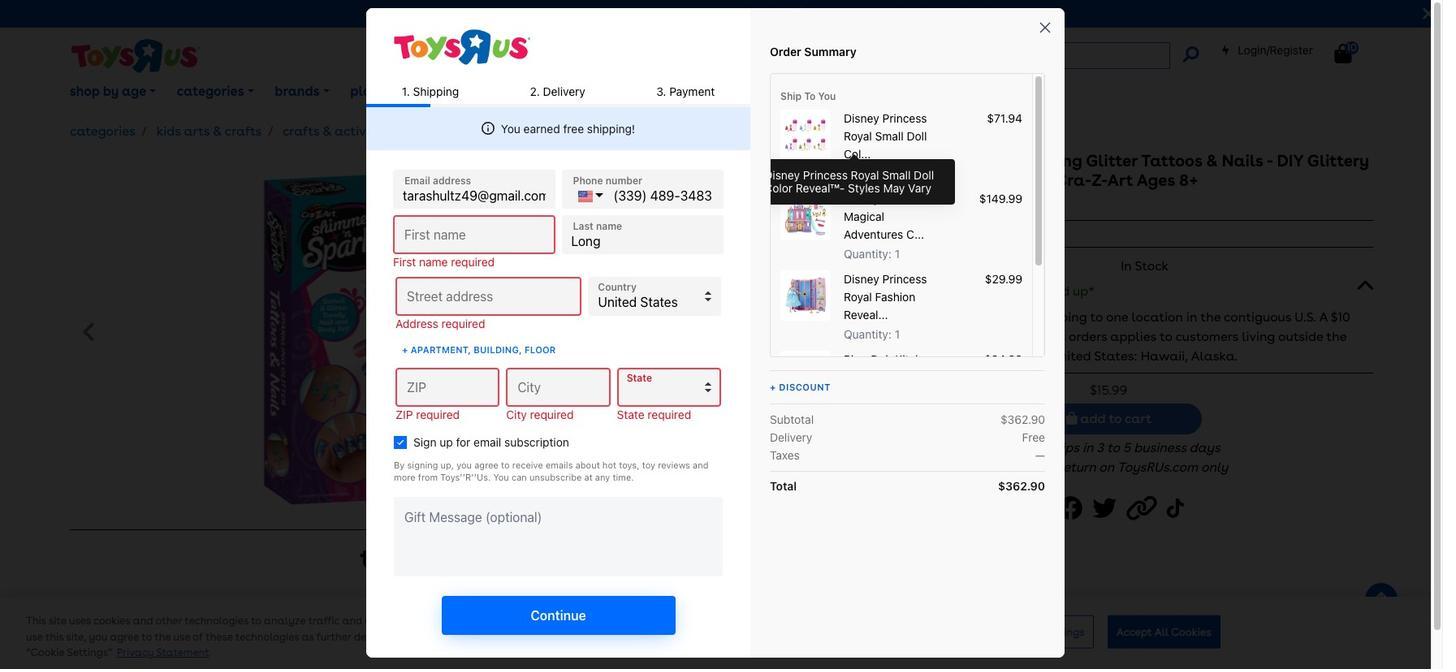 Task type: describe. For each thing, give the bounding box(es) containing it.
$15.99
[[1090, 382, 1128, 398]]

and up you at the bottom of page
[[536, 615, 556, 627]]

by
[[706, 631, 718, 643]]

these
[[206, 631, 233, 643]]

closeout! monopoly travel world tour board game image
[[315, 597, 382, 669]]

all
[[958, 283, 975, 299]]

described
[[354, 631, 403, 643]]

glittery
[[1308, 151, 1369, 171]]

0 vertical spatial our
[[601, 615, 617, 627]]

eligible
[[989, 460, 1035, 475]]

tiktok image
[[1167, 491, 1188, 527]]

cookies
[[93, 615, 130, 627]]

1 vertical spatial contiguous
[[980, 348, 1048, 364]]

and right the sites
[[645, 615, 665, 627]]

1 crafts from the left
[[225, 123, 262, 139]]

you
[[533, 631, 551, 643]]

kids
[[157, 123, 181, 139]]

body
[[897, 171, 937, 190]]

united
[[1051, 348, 1091, 364]]

this icon serves as a link to download the essential accessibility assistive technology app for individuals with physical disabilities. it is featured as part of our commitment to diversity and inclusion. image
[[517, 84, 566, 101]]

1 horizontal spatial z-
[[1092, 171, 1108, 190]]

nails
[[1222, 151, 1263, 171]]

customers
[[1176, 329, 1239, 344]]

brand
[[844, 198, 882, 214]]

standard
[[973, 309, 1032, 325]]

agree
[[110, 631, 139, 643]]

clicking
[[721, 631, 759, 643]]

0 vertical spatial shipping
[[1035, 309, 1087, 325]]

of
[[193, 631, 203, 643]]

shimmer 'n sparkle: sparkling glitter tattoos & nails - diy glittery nail & body art creations, cra-z-art ages 8+ image number null image
[[262, 151, 628, 517]]

personalize
[[387, 615, 445, 627]]

improve
[[559, 615, 598, 627]]

free shipping on all orders $49 and up*
[[854, 283, 1095, 299]]

on inside usually ships in 3 to 5 business days eligible for return on toysrus.com only
[[1099, 460, 1115, 475]]

u.s.
[[1295, 309, 1316, 325]]

on inside free shipping on all orders $49 and up* dropdown button
[[939, 283, 955, 299]]

the inside this site uses cookies and other technologies to analyze traffic and use, personalize content and ads, and improve our sites and services. by continuing to use this site, you agree to the use of these technologies as further described in our privacy statement. you can manage your preferences by clicking "cookie settings"
[[155, 631, 171, 643]]

2 crafts from the left
[[283, 123, 319, 139]]

*offer
[[867, 309, 905, 325]]

:
[[885, 198, 889, 214]]

availability:
[[857, 258, 933, 274]]

cookies inside button
[[1000, 626, 1040, 638]]

1 vertical spatial shipping
[[871, 329, 923, 344]]

0 vertical spatial technologies
[[185, 615, 249, 627]]

in stock
[[1121, 258, 1169, 274]]

trending toys
[[361, 543, 530, 574]]

write a review button
[[949, 226, 1032, 240]]

site,
[[66, 631, 86, 643]]

up*
[[1073, 283, 1095, 299]]

in inside usually ships in 3 to 5 business days eligible for return on toysrus.com only
[[1083, 440, 1094, 456]]

return
[[1059, 460, 1096, 475]]

traffic
[[308, 615, 340, 627]]

create a pinterest pin for shimmer 'n sparkle: sparkling glitter tattoos & nails - diy glittery nail & body art creations, cra-z-art ages 8+ image
[[1025, 491, 1054, 527]]

"cookie
[[26, 647, 65, 659]]

free
[[584, 6, 615, 21]]

in
[[1121, 258, 1132, 274]]

use,
[[365, 615, 384, 627]]

sites
[[619, 615, 642, 627]]

site
[[49, 615, 66, 627]]

ages
[[1137, 171, 1175, 190]]

uses
[[69, 615, 91, 627]]

copy a link to shimmer 'n sparkle: sparkling glitter tattoos & nails - diy glittery nail & body art creations, cra-z-art ages 8+ image
[[1127, 491, 1162, 527]]

email
[[411, 84, 446, 99]]

shimmer
[[844, 151, 912, 171]]

by
[[712, 615, 724, 627]]

& right 8+
[[1206, 151, 1218, 171]]

sparkle:
[[935, 151, 1001, 171]]

orders inside *offer applies to standard shipping to one location in the contiguous u.s. a $10 shipping surcharge on domestic orders applies to customers living outside the contiguous united states: hawaii, alaska.
[[1069, 329, 1108, 344]]

crafts & activities
[[283, 123, 392, 139]]

usually ships in 3 to 5 business days eligible for return on toysrus.com only
[[989, 440, 1228, 475]]

0 horizontal spatial privacy
[[117, 647, 154, 659]]

on inside *offer applies to standard shipping to one location in the contiguous u.s. a $10 shipping surcharge on domestic orders applies to customers living outside the contiguous united states: hawaii, alaska.
[[991, 329, 1006, 344]]

to left the one
[[1090, 309, 1103, 325]]

over
[[761, 6, 796, 21]]

can
[[553, 631, 572, 643]]

10
[[1347, 41, 1357, 53]]

add to cart button
[[1016, 404, 1202, 435]]

*offer applies to standard shipping to one location in the contiguous u.s. a $10 shipping surcharge on domestic orders applies to customers living outside the contiguous united states: hawaii, alaska.
[[867, 309, 1351, 364]]

shopping bag image for 10 link
[[1335, 44, 1352, 63]]

to left analyze
[[251, 615, 262, 627]]

2-player laser tag handtank starter set with lights and sound effects image
[[700, 597, 767, 669]]

sign-
[[449, 84, 481, 99]]

10 link
[[1335, 41, 1369, 64]]

'n
[[916, 151, 931, 171]]

creations,
[[970, 171, 1052, 190]]

stock
[[1135, 258, 1169, 274]]

2 horizontal spatial the
[[1327, 329, 1347, 344]]

shipping
[[618, 6, 675, 21]]

8+
[[1179, 171, 1199, 190]]

statement
[[156, 647, 209, 659]]

and left use,
[[342, 615, 362, 627]]

free shipping for orders over $49!
[[584, 6, 826, 21]]

0 horizontal spatial applies
[[908, 309, 954, 325]]

surcharge
[[926, 329, 988, 344]]

privacy inside this site uses cookies and other technologies to analyze traffic and use, personalize content and ads, and improve our sites and services. by continuing to use this site, you agree to the use of these technologies as further described in our privacy statement. you can manage your preferences by clicking "cookie settings"
[[435, 631, 472, 643]]

cookies settings
[[1000, 626, 1085, 638]]

-
[[1267, 151, 1273, 171]]

accept
[[1117, 626, 1152, 638]]

activities
[[335, 123, 392, 139]]

preferences
[[645, 631, 703, 643]]

nail
[[844, 171, 878, 190]]

shopping bag image for the add to cart button
[[1066, 412, 1078, 425]]

cookies settings button
[[992, 615, 1094, 649]]

to right agree
[[142, 631, 152, 643]]



Task type: vqa. For each thing, say whether or not it's contained in the screenshot.
the trending toys
yes



Task type: locate. For each thing, give the bounding box(es) containing it.
settings
[[1043, 626, 1085, 638]]

1 horizontal spatial shipping
[[1035, 309, 1087, 325]]

z- down "body"
[[920, 198, 933, 214]]

privacy
[[435, 631, 472, 643], [117, 647, 154, 659]]

0 horizontal spatial cookies
[[1000, 626, 1040, 638]]

art up write
[[933, 198, 953, 214]]

1 horizontal spatial cookies
[[1171, 626, 1212, 638]]

0 vertical spatial contiguous
[[1224, 309, 1292, 325]]

shopping bag image inside 10 link
[[1335, 44, 1352, 63]]

accept all cookies
[[1117, 626, 1212, 638]]

1 vertical spatial z-
[[920, 198, 933, 214]]

contiguous up living
[[1224, 309, 1292, 325]]

location
[[1132, 309, 1183, 325]]

0 horizontal spatial crafts
[[225, 123, 262, 139]]

diy
[[1277, 151, 1304, 171]]

accept all cookies button
[[1108, 615, 1221, 649]]

cart
[[1125, 411, 1152, 427]]

add to cart
[[1078, 411, 1152, 427]]

0 horizontal spatial shopping bag image
[[1066, 412, 1078, 425]]

to right 3
[[1107, 440, 1120, 456]]

up
[[481, 84, 496, 99]]

0 vertical spatial cra-
[[1055, 171, 1092, 190]]

brand : cra-z-art link
[[844, 197, 953, 216]]

0 horizontal spatial contiguous
[[980, 348, 1048, 364]]

and
[[1045, 283, 1070, 299], [133, 615, 153, 627], [342, 615, 362, 627], [489, 615, 509, 627], [536, 615, 556, 627], [645, 615, 665, 627]]

this
[[26, 615, 46, 627]]

cra- right the :
[[892, 198, 920, 214]]

and up statement.
[[489, 615, 509, 627]]

use up statement
[[173, 631, 190, 643]]

on down 3
[[1099, 460, 1115, 475]]

2 use from the left
[[173, 631, 190, 643]]

shopping bag image right the login/register
[[1335, 44, 1352, 63]]

1 horizontal spatial our
[[601, 615, 617, 627]]

1 horizontal spatial in
[[1083, 440, 1094, 456]]

on left all
[[939, 283, 955, 299]]

art
[[940, 171, 966, 190], [1108, 171, 1133, 190], [933, 198, 953, 214]]

to inside usually ships in 3 to 5 business days eligible for return on toysrus.com only
[[1107, 440, 1120, 456]]

0 vertical spatial orders
[[978, 283, 1017, 299]]

0 vertical spatial z-
[[1092, 171, 1108, 190]]

login/register
[[1238, 43, 1313, 57]]

toys
[[474, 543, 530, 574]]

in inside *offer applies to standard shipping to one location in the contiguous u.s. a $10 shipping surcharge on domestic orders applies to customers living outside the contiguous united states: hawaii, alaska.
[[1187, 309, 1198, 325]]

add
[[1081, 411, 1106, 427]]

1 horizontal spatial on
[[991, 329, 1006, 344]]

content
[[448, 615, 487, 627]]

2 vertical spatial on
[[1099, 460, 1115, 475]]

0 horizontal spatial shipping
[[871, 329, 923, 344]]

0 vertical spatial in
[[1187, 309, 1198, 325]]

world of super mario nintendo 2.5" deluxe toad house playset image
[[508, 597, 575, 669]]

1 horizontal spatial use
[[173, 631, 190, 643]]

living
[[1242, 329, 1275, 344]]

for
[[679, 6, 704, 21]]

applies up surcharge
[[908, 309, 954, 325]]

cookies inside button
[[1171, 626, 1212, 638]]

art left ages
[[1108, 171, 1133, 190]]

shopping bag image left add
[[1066, 412, 1078, 425]]

1 vertical spatial applies
[[1111, 329, 1157, 344]]

1 vertical spatial orders
[[1069, 329, 1108, 344]]

only
[[1201, 460, 1228, 475]]

1 horizontal spatial applies
[[1111, 329, 1157, 344]]

orders up standard
[[978, 283, 1017, 299]]

1 horizontal spatial crafts
[[283, 123, 319, 139]]

orders
[[978, 283, 1017, 299], [1069, 329, 1108, 344]]

1 cookies from the left
[[1000, 626, 1040, 638]]

tattoos
[[1141, 151, 1203, 171]]

shipping up domestic
[[1035, 309, 1087, 325]]

analyze
[[264, 615, 306, 627]]

cookies left "settings"
[[1000, 626, 1040, 638]]

you
[[89, 631, 107, 643]]

further
[[317, 631, 351, 643]]

login/register button
[[1221, 42, 1313, 58]]

2 cookies from the left
[[1171, 626, 1212, 638]]

crafts
[[225, 123, 262, 139], [283, 123, 319, 139]]

1 vertical spatial cra-
[[892, 198, 920, 214]]

0 horizontal spatial orders
[[978, 283, 1017, 299]]

toys r us image
[[70, 38, 200, 74]]

to inside the add to cart button
[[1109, 411, 1122, 427]]

kids arts & crafts
[[157, 123, 262, 139]]

this
[[45, 631, 64, 643]]

sparkling
[[1005, 151, 1082, 171]]

for
[[1038, 460, 1055, 475]]

shopping bag image
[[1335, 44, 1352, 63], [1066, 412, 1078, 425]]

to up hawaii,
[[1160, 329, 1173, 344]]

$10
[[1331, 309, 1351, 325]]

and inside dropdown button
[[1045, 283, 1070, 299]]

2 horizontal spatial in
[[1187, 309, 1198, 325]]

manage
[[575, 631, 617, 643]]

& right arts
[[213, 123, 222, 139]]

1 horizontal spatial the
[[1201, 309, 1221, 325]]

1 use from the left
[[26, 631, 43, 643]]

1 horizontal spatial contiguous
[[1224, 309, 1292, 325]]

2 vertical spatial the
[[155, 631, 171, 643]]

alaska.
[[1191, 348, 1238, 364]]

1 vertical spatial technologies
[[235, 631, 299, 643]]

toysrus.com
[[1117, 460, 1198, 475]]

shipping
[[1035, 309, 1087, 325], [871, 329, 923, 344]]

1 horizontal spatial orders
[[1069, 329, 1108, 344]]

one
[[1106, 309, 1128, 325]]

2 vertical spatial in
[[405, 631, 414, 643]]

categories
[[70, 123, 136, 139]]

national geographic light up air rockets image
[[123, 597, 190, 669]]

1 vertical spatial shopping bag image
[[1066, 412, 1078, 425]]

0 horizontal spatial use
[[26, 631, 43, 643]]

other
[[156, 615, 182, 627]]

in up customers
[[1187, 309, 1198, 325]]

our down personalize
[[417, 631, 433, 643]]

0 vertical spatial privacy
[[435, 631, 472, 643]]

orders inside free shipping on all orders $49 and up* dropdown button
[[978, 283, 1017, 299]]

the down $10 at right
[[1327, 329, 1347, 344]]

use down this
[[26, 631, 43, 643]]

to up surcharge
[[958, 309, 970, 325]]

our up the manage
[[601, 615, 617, 627]]

settings"
[[67, 647, 113, 659]]

close button image
[[1423, 5, 1434, 23]]

shipping
[[883, 283, 936, 299]]

0 vertical spatial the
[[1201, 309, 1221, 325]]

0 horizontal spatial in
[[405, 631, 414, 643]]

a
[[1319, 309, 1328, 325]]

cookies
[[1000, 626, 1040, 638], [1171, 626, 1212, 638]]

& up the :
[[881, 171, 893, 190]]

shipping down the *offer
[[871, 329, 923, 344]]

states:
[[1094, 348, 1138, 364]]

1 vertical spatial the
[[1327, 329, 1347, 344]]

outside
[[1278, 329, 1323, 344]]

crafts & activities link
[[283, 123, 392, 139]]

0 horizontal spatial cra-
[[892, 198, 920, 214]]

contiguous down domestic
[[980, 348, 1048, 364]]

0 horizontal spatial the
[[155, 631, 171, 643]]

5
[[1123, 440, 1131, 456]]

0 horizontal spatial our
[[417, 631, 433, 643]]

& left activities
[[322, 123, 332, 139]]

hawaii,
[[1141, 348, 1188, 364]]

in inside this site uses cookies and other technologies to analyze traffic and use, personalize content and ads, and improve our sites and services. by continuing to use this site, you agree to the use of these technologies as further described in our privacy statement. you can manage your preferences by clicking "cookie settings"
[[405, 631, 414, 643]]

kids arts & crafts link
[[157, 123, 262, 139]]

all
[[1155, 626, 1169, 638]]

review
[[994, 226, 1032, 240]]

cra- right creations,
[[1055, 171, 1092, 190]]

contiguous
[[1224, 309, 1292, 325], [980, 348, 1048, 364]]

1 horizontal spatial shopping bag image
[[1335, 44, 1352, 63]]

email sign-up
[[411, 84, 496, 99]]

in down personalize
[[405, 631, 414, 643]]

cra-
[[1055, 171, 1092, 190], [892, 198, 920, 214]]

continuing
[[727, 615, 779, 627]]

and up agree
[[133, 615, 153, 627]]

cookies right all
[[1171, 626, 1212, 638]]

free shipping on all orders $49 and up* button
[[844, 273, 1373, 308]]

1 vertical spatial privacy
[[117, 647, 154, 659]]

applies down the one
[[1111, 329, 1157, 344]]

email sign-up link
[[400, 72, 507, 112]]

1 vertical spatial on
[[991, 329, 1006, 344]]

the up customers
[[1201, 309, 1221, 325]]

z- left ages
[[1092, 171, 1108, 190]]

1 vertical spatial in
[[1083, 440, 1094, 456]]

this site uses cookies and other technologies to analyze traffic and use, personalize content and ads, and improve our sites and services. by continuing to use this site, you agree to the use of these technologies as further described in our privacy statement. you can manage your preferences by clicking "cookie settings"
[[26, 615, 792, 659]]

0 vertical spatial applies
[[908, 309, 954, 325]]

to right continuing
[[782, 615, 792, 627]]

0 horizontal spatial z-
[[920, 198, 933, 214]]

categories link
[[70, 123, 136, 139]]

0 vertical spatial shopping bag image
[[1335, 44, 1352, 63]]

0 horizontal spatial on
[[939, 283, 955, 299]]

shopping bag image inside the add to cart button
[[1066, 412, 1078, 425]]

1 horizontal spatial cra-
[[1055, 171, 1092, 190]]

privacy down content
[[435, 631, 472, 643]]

crafts left activities
[[283, 123, 319, 139]]

art right 'n
[[940, 171, 966, 190]]

to right add
[[1109, 411, 1122, 427]]

3
[[1097, 440, 1104, 456]]

trending
[[361, 543, 468, 574]]

2 horizontal spatial on
[[1099, 460, 1115, 475]]

email sign-up menu bar
[[59, 63, 1443, 120]]

and left up* at the top right of the page
[[1045, 283, 1070, 299]]

1 horizontal spatial privacy
[[435, 631, 472, 643]]

1 vertical spatial our
[[417, 631, 433, 643]]

your
[[620, 631, 642, 643]]

privacy down agree
[[117, 647, 154, 659]]

privacy statement
[[117, 647, 209, 659]]

technologies down analyze
[[235, 631, 299, 643]]

free
[[854, 283, 880, 299]]

ads,
[[512, 615, 533, 627]]

crafts right arts
[[225, 123, 262, 139]]

share shimmer 'n sparkle: sparkling glitter tattoos & nails - diy glittery nail & body art creations, cra-z-art ages 8+ on facebook image
[[1058, 491, 1088, 527]]

orders up united
[[1069, 329, 1108, 344]]

services.
[[667, 615, 709, 627]]

0 vertical spatial on
[[939, 283, 955, 299]]

the up privacy statement link
[[155, 631, 171, 643]]

None search field
[[414, 42, 1170, 69]]

on down standard
[[991, 329, 1006, 344]]

technologies up these
[[185, 615, 249, 627]]

share a link to shimmer 'n sparkle: sparkling glitter tattoos & nails - diy glittery nail & body art creations, cra-z-art ages 8+ on twitter image
[[1093, 491, 1122, 527]]

in left 3
[[1083, 440, 1094, 456]]



